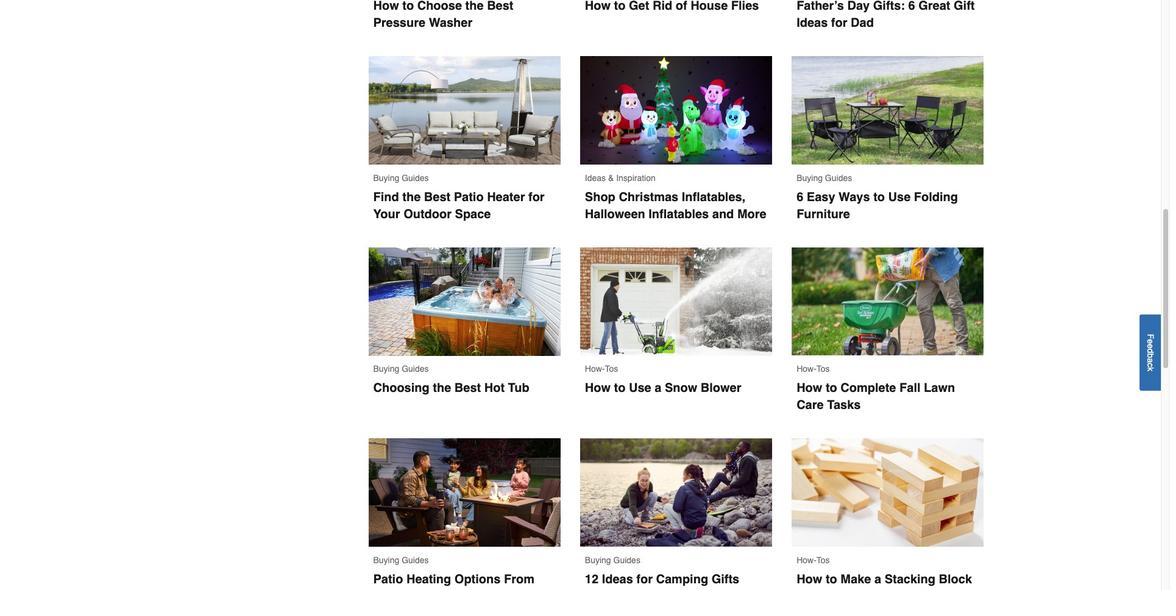 Task type: describe. For each thing, give the bounding box(es) containing it.
easy
[[807, 190, 836, 204]]

ideas & inspiration
[[585, 173, 656, 183]]

washer
[[429, 16, 473, 30]]

outdoor
[[404, 207, 452, 221]]

1 e from the top
[[1147, 339, 1156, 344]]

christmas
[[619, 190, 679, 204]]

how to use a snow blower
[[585, 381, 742, 395]]

game
[[797, 590, 831, 590]]

pits
[[458, 590, 480, 590]]

block
[[940, 573, 973, 587]]

patio heating options from backyard fire pits to outdoo
[[374, 573, 550, 590]]

patio inside find the best patio heater for your outdoor space
[[454, 190, 484, 204]]

tos for use
[[605, 364, 619, 374]]

ways
[[839, 190, 871, 204]]

d
[[1147, 349, 1156, 353]]

guides for 6
[[826, 173, 853, 183]]

tasks
[[828, 398, 861, 412]]

&
[[609, 173, 614, 183]]

father's day gifts: 6 great gift ideas for dad link
[[792, 0, 985, 32]]

your
[[374, 207, 400, 221]]

halloween
[[585, 207, 646, 221]]

find
[[374, 190, 399, 204]]

gift
[[954, 0, 975, 13]]

inflatables
[[649, 207, 709, 221]]

buying guides for choosing
[[374, 364, 429, 374]]

a set of wood blocks on a table. image
[[792, 439, 985, 547]]

how for how to make a stacking block game
[[797, 573, 823, 587]]

buying for choosing
[[374, 364, 400, 374]]

camping
[[657, 573, 709, 587]]

f
[[1147, 334, 1156, 339]]

father's
[[797, 0, 845, 13]]

tos for make
[[817, 555, 830, 565]]

buying guides for 6
[[797, 173, 853, 183]]

6 easy ways to use folding furniture
[[797, 190, 962, 221]]

a family of 4 making smores around an outdoor fire pit on a patio. image
[[369, 439, 561, 547]]

patio inside patio heating options from backyard fire pits to outdoo
[[374, 573, 403, 587]]

ideas inside 'father's day gifts: 6 great gift ideas for dad'
[[797, 16, 828, 30]]

inspiration
[[617, 173, 656, 183]]

for inside 'father's day gifts: 6 great gift ideas for dad'
[[832, 16, 848, 30]]

how for how to complete fall lawn care tasks
[[797, 381, 823, 395]]

a family using portable charcoal grills to roast hot dogs and corn on a rocky shore beside a lake. image
[[580, 439, 773, 547]]

snow
[[665, 381, 698, 395]]

buying guides for patio
[[374, 555, 429, 565]]

buying for find
[[374, 173, 400, 183]]

great
[[919, 0, 951, 13]]

6 inside 'father's day gifts: 6 great gift ideas for dad'
[[909, 0, 916, 13]]

choose
[[418, 0, 462, 13]]

make
[[841, 573, 872, 587]]

space
[[455, 207, 491, 221]]

guides for choosing
[[402, 364, 429, 374]]

a inside button
[[1147, 358, 1156, 363]]

gifts:
[[874, 0, 906, 13]]

a person pouring scotts weed and feed winterizer fertilizer into a green scotts push spreader. image
[[792, 247, 985, 356]]

a patio heater and table set up near a lake. image
[[369, 56, 561, 165]]

guides for find
[[402, 173, 429, 183]]

guides for 12
[[614, 556, 641, 565]]

a man snow blowing in front of his brick house. image
[[580, 247, 773, 356]]

inflatables,
[[682, 190, 746, 204]]

how for how to use a snow blower
[[585, 381, 611, 395]]

gifts
[[712, 573, 740, 587]]

hot
[[485, 381, 505, 395]]

1 vertical spatial ideas
[[585, 173, 606, 183]]

to for how to complete fall lawn care tasks
[[826, 381, 838, 395]]

buying for 12
[[585, 556, 611, 565]]

care
[[797, 398, 824, 412]]

blower
[[701, 381, 742, 395]]

from
[[504, 573, 535, 587]]

f e e d b a c k
[[1147, 334, 1156, 371]]

tub
[[508, 381, 530, 395]]

k
[[1147, 367, 1156, 371]]

use inside 6 easy ways to use folding furniture
[[889, 190, 911, 204]]

a row of christmas-themed inflatables like santa, a snowman and reindeer. image
[[580, 56, 773, 165]]

furniture
[[797, 207, 851, 221]]

how- for how to complete fall lawn care tasks
[[797, 364, 817, 374]]



Task type: locate. For each thing, give the bounding box(es) containing it.
the up washer
[[466, 0, 484, 13]]

backyard
[[374, 590, 428, 590]]

a man and young children splashing around in an above-ground hot tub on a home's patio by a pool. image
[[369, 247, 561, 356]]

options
[[455, 573, 501, 587]]

heating
[[407, 573, 451, 587]]

guides up 12 ideas for camping gifts
[[614, 556, 641, 565]]

for left camping
[[637, 573, 653, 587]]

buying guides up backyard
[[374, 555, 429, 565]]

how inside how to make a stacking block game
[[797, 573, 823, 587]]

buying guides for find
[[374, 173, 429, 183]]

0 vertical spatial the
[[466, 0, 484, 13]]

lawn
[[925, 381, 956, 395]]

how-tos
[[797, 364, 830, 374], [585, 364, 619, 374], [797, 555, 830, 565]]

0 vertical spatial ideas
[[797, 16, 828, 30]]

the inside how to choose the best pressure washer
[[466, 0, 484, 13]]

how-tos for how to use a snow blower
[[585, 364, 619, 374]]

6 left easy
[[797, 190, 804, 204]]

how- for how to make a stacking block game
[[797, 555, 817, 565]]

1 vertical spatial the
[[403, 190, 421, 204]]

to inside how to make a stacking block game
[[826, 573, 838, 587]]

buying up 12
[[585, 556, 611, 565]]

buying guides up find
[[374, 173, 429, 183]]

buying guides
[[374, 173, 429, 183], [797, 173, 853, 183], [374, 364, 429, 374], [374, 555, 429, 565], [585, 556, 641, 565]]

0 horizontal spatial for
[[529, 190, 545, 204]]

1 vertical spatial use
[[629, 381, 652, 395]]

12
[[585, 573, 599, 587]]

2 e from the top
[[1147, 344, 1156, 349]]

b
[[1147, 353, 1156, 358]]

1 horizontal spatial for
[[637, 573, 653, 587]]

buying guides for 12
[[585, 556, 641, 565]]

6
[[909, 0, 916, 13], [797, 190, 804, 204]]

complete
[[841, 381, 897, 395]]

2 horizontal spatial for
[[832, 16, 848, 30]]

1 horizontal spatial patio
[[454, 190, 484, 204]]

1 vertical spatial for
[[529, 190, 545, 204]]

a black folding table and chair set sitting next to a river with trees in the background. image
[[792, 56, 985, 165]]

2 vertical spatial ideas
[[602, 573, 634, 587]]

buying guides up "choosing" on the bottom of the page
[[374, 364, 429, 374]]

pressure
[[374, 16, 426, 30]]

0 horizontal spatial a
[[655, 381, 662, 395]]

for
[[832, 16, 848, 30], [529, 190, 545, 204], [637, 573, 653, 587]]

0 vertical spatial for
[[832, 16, 848, 30]]

1 horizontal spatial use
[[889, 190, 911, 204]]

ideas right 12
[[602, 573, 634, 587]]

best up outdoor
[[424, 190, 451, 204]]

a
[[1147, 358, 1156, 363], [655, 381, 662, 395], [875, 573, 882, 587]]

how to make a stacking block game
[[797, 573, 976, 590]]

patio
[[454, 190, 484, 204], [374, 573, 403, 587]]

2 vertical spatial for
[[637, 573, 653, 587]]

buying
[[374, 173, 400, 183], [797, 173, 823, 183], [374, 364, 400, 374], [374, 555, 400, 565], [585, 556, 611, 565]]

guides up "choosing" on the bottom of the page
[[402, 364, 429, 374]]

how to choose the best pressure washer
[[374, 0, 517, 30]]

ideas down father's on the top
[[797, 16, 828, 30]]

buying up easy
[[797, 173, 823, 183]]

best left hot
[[455, 381, 481, 395]]

tos up "care"
[[817, 364, 830, 374]]

how
[[374, 0, 399, 13], [797, 381, 823, 395], [585, 381, 611, 395], [797, 573, 823, 587]]

guides up outdoor
[[402, 173, 429, 183]]

shop
[[585, 190, 616, 204]]

best
[[487, 0, 514, 13], [424, 190, 451, 204], [455, 381, 481, 395]]

how-tos for how to make a stacking block game
[[797, 555, 830, 565]]

the inside find the best patio heater for your outdoor space
[[403, 190, 421, 204]]

buying guides up easy
[[797, 173, 853, 183]]

guides up 'ways'
[[826, 173, 853, 183]]

2 vertical spatial a
[[875, 573, 882, 587]]

buying for 6
[[797, 173, 823, 183]]

best right "choose"
[[487, 0, 514, 13]]

patio up backyard
[[374, 573, 403, 587]]

best inside find the best patio heater for your outdoor space
[[424, 190, 451, 204]]

1 horizontal spatial the
[[433, 381, 451, 395]]

0 vertical spatial patio
[[454, 190, 484, 204]]

the
[[466, 0, 484, 13], [403, 190, 421, 204], [433, 381, 451, 395]]

how to complete fall lawn care tasks
[[797, 381, 959, 412]]

how-
[[797, 364, 817, 374], [585, 364, 605, 374], [797, 555, 817, 565]]

to for how to make a stacking block game
[[826, 573, 838, 587]]

0 vertical spatial a
[[1147, 358, 1156, 363]]

folding
[[915, 190, 959, 204]]

0 horizontal spatial best
[[424, 190, 451, 204]]

guides
[[402, 173, 429, 183], [826, 173, 853, 183], [402, 364, 429, 374], [402, 555, 429, 565], [614, 556, 641, 565]]

for inside find the best patio heater for your outdoor space
[[529, 190, 545, 204]]

heater
[[487, 190, 525, 204]]

1 vertical spatial a
[[655, 381, 662, 395]]

to inside patio heating options from backyard fire pits to outdoo
[[483, 590, 495, 590]]

a for how to use a snow blower
[[655, 381, 662, 395]]

use left snow
[[629, 381, 652, 395]]

to for how to choose the best pressure washer
[[403, 0, 414, 13]]

day
[[848, 0, 870, 13]]

c
[[1147, 363, 1156, 367]]

fall
[[900, 381, 921, 395]]

0 horizontal spatial use
[[629, 381, 652, 395]]

best for patio
[[424, 190, 451, 204]]

choosing the best hot tub
[[374, 381, 530, 395]]

2 vertical spatial the
[[433, 381, 451, 395]]

6 inside 6 easy ways to use folding furniture
[[797, 190, 804, 204]]

more
[[738, 207, 767, 221]]

how inside how to choose the best pressure washer
[[374, 0, 399, 13]]

buying guides up 12
[[585, 556, 641, 565]]

the right "choosing" on the bottom of the page
[[433, 381, 451, 395]]

0 vertical spatial 6
[[909, 0, 916, 13]]

to for how to use a snow blower
[[614, 381, 626, 395]]

for right heater
[[529, 190, 545, 204]]

and
[[713, 207, 734, 221]]

1 vertical spatial best
[[424, 190, 451, 204]]

for left dad
[[832, 16, 848, 30]]

e up b
[[1147, 344, 1156, 349]]

best for hot
[[455, 381, 481, 395]]

2 vertical spatial best
[[455, 381, 481, 395]]

2 horizontal spatial best
[[487, 0, 514, 13]]

a inside how to make a stacking block game
[[875, 573, 882, 587]]

fire
[[432, 590, 454, 590]]

buying up backyard
[[374, 555, 400, 565]]

to inside how to choose the best pressure washer
[[403, 0, 414, 13]]

tos for complete
[[817, 364, 830, 374]]

how inside how to complete fall lawn care tasks
[[797, 381, 823, 395]]

e
[[1147, 339, 1156, 344], [1147, 344, 1156, 349]]

a right make
[[875, 573, 882, 587]]

tos up the how to use a snow blower
[[605, 364, 619, 374]]

0 horizontal spatial the
[[403, 190, 421, 204]]

how- for how to use a snow blower
[[585, 364, 605, 374]]

1 horizontal spatial best
[[455, 381, 481, 395]]

1 horizontal spatial a
[[875, 573, 882, 587]]

2 horizontal spatial the
[[466, 0, 484, 13]]

12 ideas for camping gifts
[[585, 573, 740, 587]]

0 vertical spatial best
[[487, 0, 514, 13]]

guides up heating
[[402, 555, 429, 565]]

6 right gifts: at the top right of the page
[[909, 0, 916, 13]]

buying for patio
[[374, 555, 400, 565]]

find the best patio heater for your outdoor space
[[374, 190, 548, 221]]

1 vertical spatial 6
[[797, 190, 804, 204]]

to
[[403, 0, 414, 13], [874, 190, 886, 204], [826, 381, 838, 395], [614, 381, 626, 395], [826, 573, 838, 587], [483, 590, 495, 590]]

use left the folding
[[889, 190, 911, 204]]

tos up game
[[817, 555, 830, 565]]

stacking
[[885, 573, 936, 587]]

a left snow
[[655, 381, 662, 395]]

the up outdoor
[[403, 190, 421, 204]]

a for how to make a stacking block game
[[875, 573, 882, 587]]

best inside how to choose the best pressure washer
[[487, 0, 514, 13]]

2 horizontal spatial a
[[1147, 358, 1156, 363]]

guides for patio
[[402, 555, 429, 565]]

patio up space
[[454, 190, 484, 204]]

use
[[889, 190, 911, 204], [629, 381, 652, 395]]

tos
[[817, 364, 830, 374], [605, 364, 619, 374], [817, 555, 830, 565]]

how to choose the best pressure washer link
[[369, 0, 561, 32]]

buying up "choosing" on the bottom of the page
[[374, 364, 400, 374]]

ideas left &
[[585, 173, 606, 183]]

the for patio
[[403, 190, 421, 204]]

0 horizontal spatial 6
[[797, 190, 804, 204]]

buying up find
[[374, 173, 400, 183]]

to inside how to complete fall lawn care tasks
[[826, 381, 838, 395]]

1 horizontal spatial 6
[[909, 0, 916, 13]]

the for hot
[[433, 381, 451, 395]]

shop christmas inflatables, halloween inflatables and more
[[585, 190, 767, 221]]

to inside 6 easy ways to use folding furniture
[[874, 190, 886, 204]]

choosing
[[374, 381, 430, 395]]

e up "d"
[[1147, 339, 1156, 344]]

dad
[[851, 16, 874, 30]]

0 horizontal spatial patio
[[374, 573, 403, 587]]

how-tos for how to complete fall lawn care tasks
[[797, 364, 830, 374]]

a up "k"
[[1147, 358, 1156, 363]]

ideas
[[797, 16, 828, 30], [585, 173, 606, 183], [602, 573, 634, 587]]

f e e d b a c k button
[[1140, 314, 1162, 391]]

0 vertical spatial use
[[889, 190, 911, 204]]

1 vertical spatial patio
[[374, 573, 403, 587]]

father's day gifts: 6 great gift ideas for dad
[[797, 0, 979, 30]]



Task type: vqa. For each thing, say whether or not it's contained in the screenshot.
F e e d b a c k button
yes



